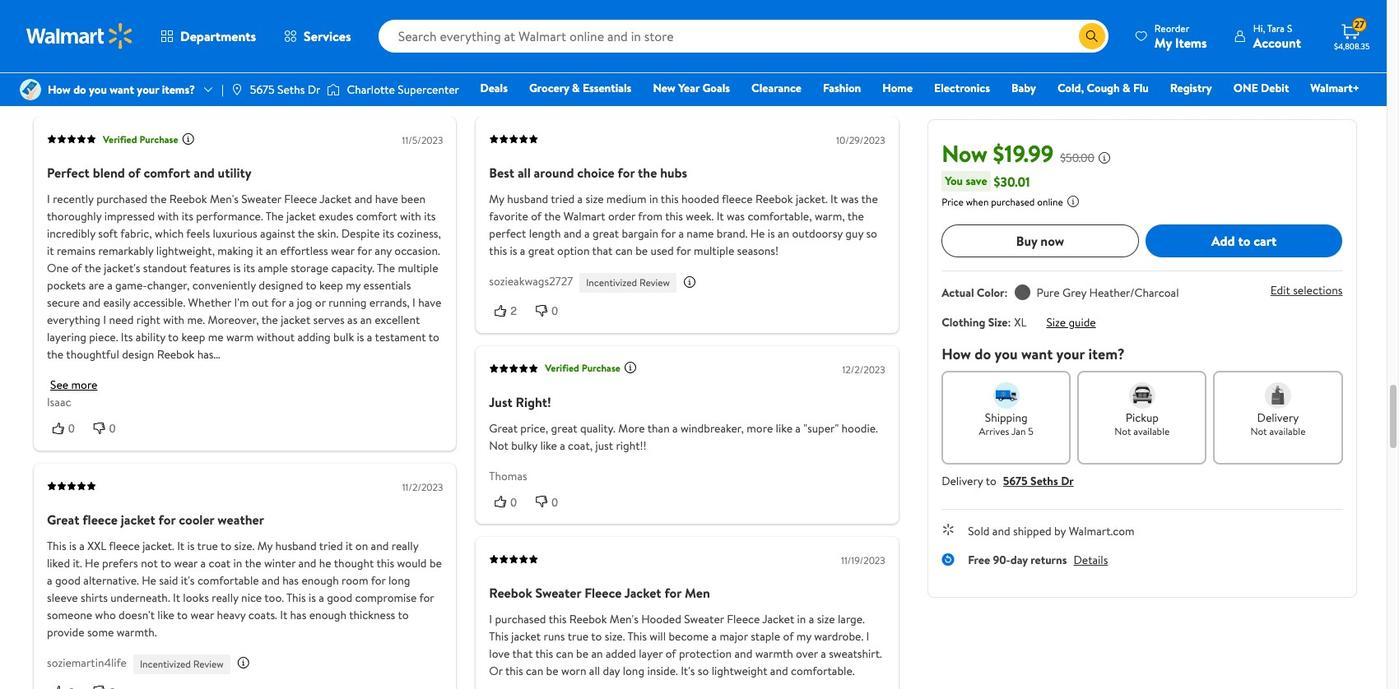 Task type: vqa. For each thing, say whether or not it's contained in the screenshot.
Right! Purchase
yes



Task type: locate. For each thing, give the bounding box(es) containing it.
0 horizontal spatial long
[[388, 573, 410, 589]]

your for items?
[[137, 81, 159, 98]]

he down not
[[141, 573, 156, 589]]

0 button down sozieakwags2727
[[530, 303, 571, 320]]

purchase up perfect blend of comfort and utility
[[139, 132, 178, 146]]

a down he at the left bottom of the page
[[318, 590, 324, 606]]

tried inside this is a xxl fleece jacket. it is true to size. my husband tried it on and really liked it. he prefers not to wear a coat in the winter and he thought this would be a good alternative. he said it's comfortable and has enough room for long sleeve shirts underneath. it looks really nice too. this is a good compromise for someone who doesn't like to wear heavy coats. it has enough thickness to provide some warmth.
[[319, 538, 342, 554]]

all inside i purchased this reebok men's hooded sweater fleece jacket in a size large. this jacket runs true to size. this will become a major staple of my wardrobe. i love that this can be an added layer of protection and warmth over a sweatshirt. or this can be worn all day long inside. it's so lightweight and comfortable.
[[589, 663, 600, 680]]

than
[[647, 420, 669, 437]]

incentivized for for
[[139, 657, 190, 671]]

size right warmth (3)
[[314, 16, 333, 32]]

quality (6)
[[43, 16, 97, 32]]

one
[[1233, 80, 1258, 96]]

0 vertical spatial comfort
[[143, 164, 190, 182]]

1 vertical spatial great
[[47, 511, 79, 529]]

and inside my husband tried a size medium in this hooded fleece reebok jacket. it was the favorite of the walmart order from this week. it was comfortable, warm, the perfect length and a great bargain for a name brand. he is an outdoorsy guy so this is a great option that can be used for multiple seasons!
[[563, 226, 581, 242]]

would
[[397, 555, 426, 572]]

it
[[830, 191, 837, 208], [716, 208, 724, 225], [177, 538, 184, 554], [172, 590, 180, 606], [280, 607, 287, 624]]

(3) for pockets (3)
[[86, 49, 100, 65]]

in inside this is a xxl fleece jacket. it is true to size. my husband tried it on and really liked it. he prefers not to wear a coat in the winter and he thought this would be a good alternative. he said it's comfortable and has enough room for long sleeve shirts underneath. it looks really nice too. this is a good compromise for someone who doesn't like to wear heavy coats. it has enough thickness to provide some warmth.
[[233, 555, 242, 572]]

has down winter
[[282, 573, 298, 589]]

1 horizontal spatial incentivized
[[586, 276, 637, 290]]

fleece inside i recently purchased the reebok men's sweater fleece jacket and have been thoroughly impressed with its performance. the jacket exudes comfort with its incredibly soft fabric, which feels luxurious against the skin. despite its coziness, it remains remarkably lightweight, making it an effortless wear for any occasion. one of the jacket's standout features is its ample storage capacity. the multiple pockets are a game-changer, conveniently designed to keep my essentials secure and easily accessible. whether i'm out for a jog or running errands, i have everything i need right with me.  moreover, the jacket serves as an excellent layering piece. its ability to keep me warm without adding bulk is a testament to the thoughtful design reebok has...
[[284, 191, 317, 208]]

verified for right!
[[545, 361, 579, 375]]

alternative.
[[83, 573, 139, 589]]

: up clothing size : xl
[[1004, 285, 1008, 301]]

tried up he at the left bottom of the page
[[319, 538, 342, 554]]

this is a xxl fleece jacket. it is true to size. my husband tried it on and really liked it. he prefers not to wear a coat in the winter and he thought this would be a good alternative. he said it's comfortable and has enough room for long sleeve shirts underneath. it looks really nice too. this is a good compromise for someone who doesn't like to wear heavy coats. it has enough thickness to provide some warmth.
[[47, 538, 441, 641]]

have up excellent
[[418, 295, 441, 311]]

to left cart
[[1238, 232, 1250, 250]]

0 vertical spatial seths
[[277, 81, 305, 98]]

be inside my husband tried a size medium in this hooded fleece reebok jacket. it was the favorite of the walmart order from this week. it was comfortable, warm, the perfect length and a great bargain for a name brand. he is an outdoorsy guy so this is a great option that can be used for multiple seasons!
[[635, 243, 647, 259]]

clothing
[[942, 314, 985, 331]]

not down intent image for pickup
[[1115, 425, 1131, 439]]

purchase for right!
[[581, 361, 620, 375]]

0 vertical spatial keep
[[319, 278, 343, 294]]

1 horizontal spatial delivery
[[1257, 410, 1299, 426]]

sold and shipped by walmart.com
[[968, 523, 1135, 540]]

list
[[30, 11, 908, 37]]

to right not
[[160, 555, 171, 572]]

an down comfortable,
[[777, 226, 789, 242]]

of inside my husband tried a size medium in this hooded fleece reebok jacket. it was the favorite of the walmart order from this week. it was comfortable, warm, the perfect length and a great bargain for a name brand. he is an outdoorsy guy so this is a great option that can be used for multiple seasons!
[[531, 208, 541, 225]]

true inside this is a xxl fleece jacket. it is true to size. my husband tried it on and really liked it. he prefers not to wear a coat in the winter and he thought this would be a good alternative. he said it's comfortable and has enough room for long sleeve shirts underneath. it looks really nice too. this is a good compromise for someone who doesn't like to wear heavy coats. it has enough thickness to provide some warmth.
[[197, 538, 218, 554]]

great inside great price,  great quality.  more than a windbreaker, more like a "super" hoodie. not bulky like a coat, just right!!
[[489, 420, 517, 437]]

0 horizontal spatial really
[[211, 590, 238, 606]]

runs
[[543, 629, 565, 645]]

who
[[95, 607, 115, 624]]

an left added
[[591, 646, 602, 663]]

fleece inside this is a xxl fleece jacket. it is true to size. my husband tried it on and really liked it. he prefers not to wear a coat in the winter and he thought this would be a good alternative. he said it's comfortable and has enough room for long sleeve shirts underneath. it looks really nice too. this is a good compromise for someone who doesn't like to wear heavy coats. it has enough thickness to provide some warmth.
[[108, 538, 139, 554]]

review for the
[[639, 276, 669, 290]]

see more button
[[50, 377, 97, 394]]

true right runs
[[567, 629, 588, 645]]

price down you
[[942, 195, 964, 209]]

list item containing price
[[370, 11, 439, 37]]

0 vertical spatial wear
[[331, 243, 354, 259]]

purchase up quality. on the left bottom of the page
[[581, 361, 620, 375]]

1 horizontal spatial review
[[639, 276, 669, 290]]

this
[[660, 191, 678, 208], [665, 208, 683, 225], [489, 243, 507, 259], [376, 555, 394, 572], [548, 612, 566, 628], [535, 646, 553, 663], [505, 663, 523, 680]]

long inside this is a xxl fleece jacket. it is true to size. my husband tried it on and really liked it. he prefers not to wear a coat in the winter and he thought this would be a good alternative. he said it's comfortable and has enough room for long sleeve shirts underneath. it looks really nice too. this is a good compromise for someone who doesn't like to wear heavy coats. it has enough thickness to provide some warmth.
[[388, 573, 410, 589]]

2 horizontal spatial not
[[1250, 425, 1267, 439]]

 image for how do you want your items?
[[20, 79, 41, 100]]

purchased inside i recently purchased the reebok men's sweater fleece jacket and have been thoroughly impressed with its performance. the jacket exudes comfort with its incredibly soft fabric, which feels luxurious against the skin. despite its coziness, it remains remarkably lightweight, making it an effortless wear for any occasion. one of the jacket's standout features is its ample storage capacity. the multiple pockets are a game-changer, conveniently designed to keep my essentials secure and easily accessible. whether i'm out for a jog or running errands, i have everything i need right with me.  moreover, the jacket serves as an excellent layering piece. its ability to keep me warm without adding bulk is a testament to the thoughtful design reebok has...
[[96, 191, 147, 208]]

is
[[767, 226, 775, 242], [509, 243, 517, 259], [233, 260, 240, 277], [356, 329, 364, 346], [69, 538, 76, 554], [187, 538, 194, 554], [308, 590, 315, 606]]

like
[[775, 420, 792, 437], [540, 438, 557, 454], [157, 607, 174, 624]]

size inside my husband tried a size medium in this hooded fleece reebok jacket. it was the favorite of the walmart order from this week. it was comfortable, warm, the perfect length and a great bargain for a name brand. he is an outdoorsy guy so this is a great option that can be used for multiple seasons!
[[585, 191, 603, 208]]

not for delivery
[[1250, 425, 1267, 439]]

1 vertical spatial that
[[512, 646, 532, 663]]

is down perfect
[[509, 243, 517, 259]]

0 button for perfect
[[87, 421, 128, 438]]

a up walmart
[[577, 191, 582, 208]]

men's up added
[[609, 612, 638, 628]]

0 vertical spatial so
[[866, 226, 877, 242]]

year
[[678, 80, 700, 96]]

1 vertical spatial purchase
[[581, 361, 620, 375]]

1 horizontal spatial size
[[817, 612, 835, 628]]

cold, cough & flu link
[[1050, 79, 1156, 97]]

0 horizontal spatial do
[[73, 81, 86, 98]]

1 horizontal spatial tried
[[550, 191, 574, 208]]

to right runs
[[591, 629, 602, 645]]

not left bulky
[[489, 438, 508, 454]]

0 horizontal spatial like
[[157, 607, 174, 624]]

price for price when purchased online
[[942, 195, 964, 209]]

verified purchase information image for blend
[[181, 132, 194, 145]]

0 vertical spatial fleece
[[284, 191, 317, 208]]

0 for just
[[551, 496, 558, 509]]

0 horizontal spatial verified purchase information image
[[181, 132, 194, 145]]

1 horizontal spatial all
[[589, 663, 600, 680]]

charlotte supercenter
[[347, 81, 459, 98]]

whether
[[188, 295, 231, 311]]

this up runs
[[548, 612, 566, 628]]

grocery & essentials
[[529, 80, 632, 96]]

guy
[[845, 226, 863, 242]]

0 horizontal spatial tried
[[319, 538, 342, 554]]

0 vertical spatial incentivized review information image
[[683, 276, 696, 289]]

right
[[136, 312, 160, 329]]

from
[[638, 208, 662, 225]]

staple
[[750, 629, 780, 645]]

0 horizontal spatial men's
[[209, 191, 238, 208]]

0 vertical spatial verified purchase information image
[[181, 132, 194, 145]]

legal information image
[[1066, 195, 1080, 208]]

impressed
[[104, 208, 154, 225]]

$4,808.35
[[1334, 40, 1370, 52]]

with down been
[[400, 208, 421, 225]]

0 horizontal spatial purchased
[[96, 191, 147, 208]]

piece.
[[89, 329, 118, 346]]

1 horizontal spatial husband
[[507, 191, 548, 208]]

really down comfortable
[[211, 590, 238, 606]]

1 vertical spatial true
[[567, 629, 588, 645]]

available inside delivery not available
[[1269, 425, 1306, 439]]

purchase
[[139, 132, 178, 146], [581, 361, 620, 375]]

comfort inside i recently purchased the reebok men's sweater fleece jacket and have been thoroughly impressed with its performance. the jacket exudes comfort with its incredibly soft fabric, which feels luxurious against the skin. despite its coziness, it remains remarkably lightweight, making it an effortless wear for any occasion. one of the jacket's standout features is its ample storage capacity. the multiple pockets are a game-changer, conveniently designed to keep my essentials secure and easily accessible. whether i'm out for a jog or running errands, i have everything i need right with me.  moreover, the jacket serves as an excellent layering piece. its ability to keep me warm without adding bulk is a testament to the thoughtful design reebok has...
[[356, 208, 397, 225]]

has right coats.
[[290, 607, 306, 624]]

tried inside my husband tried a size medium in this hooded fleece reebok jacket. it was the favorite of the walmart order from this week. it was comfortable, warm, the perfect length and a great bargain for a name brand. he is an outdoorsy guy so this is a great option that can be used for multiple seasons!
[[550, 191, 574, 208]]

essentials
[[583, 80, 632, 96]]

1 horizontal spatial that
[[592, 243, 612, 259]]

in inside i purchased this reebok men's hooded sweater fleece jacket in a size large. this jacket runs true to size. this will become a major staple of my wardrobe. i love that this can be an added layer of protection and warmth over a sweatshirt. or this can be worn all day long inside. it's so lightweight and comfortable.
[[797, 612, 806, 628]]

for down designed
[[271, 295, 286, 311]]

1 available from the left
[[1134, 425, 1170, 439]]

add
[[1211, 232, 1235, 250]]

your left the items?
[[137, 81, 159, 98]]

verified purchase
[[102, 132, 178, 146], [545, 361, 620, 375]]

and up despite
[[354, 191, 372, 208]]

keep down "me."
[[181, 329, 205, 346]]

review down used
[[639, 276, 669, 290]]

jacket for utility
[[319, 191, 351, 208]]

in up the from
[[649, 191, 658, 208]]

0 vertical spatial like
[[775, 420, 792, 437]]

0 horizontal spatial can
[[526, 663, 543, 680]]

like left the "super"
[[775, 420, 792, 437]]

1 vertical spatial my
[[796, 629, 811, 645]]

fleece inside i purchased this reebok men's hooded sweater fleece jacket in a size large. this jacket runs true to size. this will become a major staple of my wardrobe. i love that this can be an added layer of protection and warmth over a sweatshirt. or this can be worn all day long inside. it's so lightweight and comfortable.
[[726, 612, 759, 628]]

2 vertical spatial jacket
[[762, 612, 794, 628]]

0 vertical spatial purchase
[[139, 132, 178, 146]]

returns
[[1031, 552, 1067, 569]]

weather
[[217, 511, 264, 529]]

size. up added
[[604, 629, 625, 645]]

jacket for men
[[762, 612, 794, 628]]

0 horizontal spatial size
[[585, 191, 603, 208]]

0 horizontal spatial size.
[[234, 538, 254, 554]]

0 vertical spatial multiple
[[693, 243, 734, 259]]

0 vertical spatial was
[[840, 191, 858, 208]]

sweater up the become
[[684, 612, 724, 628]]

it.
[[72, 555, 82, 572]]

1 vertical spatial incentivized review
[[139, 657, 223, 671]]

size inside list item
[[314, 16, 333, 32]]

2 & from the left
[[1123, 80, 1130, 96]]

0 vertical spatial 5675
[[250, 81, 275, 98]]

1 horizontal spatial can
[[556, 646, 573, 663]]

1 horizontal spatial multiple
[[693, 243, 734, 259]]

jacket
[[286, 208, 316, 225], [280, 312, 310, 329], [120, 511, 155, 529], [511, 629, 540, 645]]

my inside reorder my items
[[1154, 33, 1172, 51]]

fleece up major
[[726, 612, 759, 628]]

do for how do you want your items?
[[73, 81, 86, 98]]

really up would
[[391, 538, 418, 554]]

size. inside i purchased this reebok men's hooded sweater fleece jacket in a size large. this jacket runs true to size. this will become a major staple of my wardrobe. i love that this can be an added layer of protection and warmth over a sweatshirt. or this can be worn all day long inside. it's so lightweight and comfortable.
[[604, 629, 625, 645]]

so right it's
[[697, 663, 708, 680]]

size for size guide
[[1046, 314, 1066, 331]]

great
[[592, 226, 619, 242], [528, 243, 554, 259], [551, 420, 577, 437]]

one debit link
[[1226, 79, 1296, 97]]

can up worn
[[556, 646, 573, 663]]

0 vertical spatial jacket
[[319, 191, 351, 208]]

fleece for utility
[[284, 191, 317, 208]]

online
[[1037, 195, 1063, 209]]

intent image for shipping image
[[993, 383, 1019, 409]]

verified
[[102, 132, 137, 146], [545, 361, 579, 375]]

1 vertical spatial incentivized review information image
[[236, 657, 250, 670]]

delivery for to
[[942, 473, 983, 490]]

be inside this is a xxl fleece jacket. it is true to size. my husband tried it on and really liked it. he prefers not to wear a coat in the winter and he thought this would be a good alternative. he said it's comfortable and has enough room for long sleeve shirts underneath. it looks really nice too. this is a good compromise for someone who doesn't like to wear heavy coats. it has enough thickness to provide some warmth.
[[429, 555, 441, 572]]

is down the cooler
[[187, 538, 194, 554]]

fleece
[[721, 191, 752, 208], [82, 511, 117, 529], [108, 538, 139, 554]]

tried
[[550, 191, 574, 208], [319, 538, 342, 554]]

0 vertical spatial he
[[750, 226, 764, 242]]

review down heavy
[[193, 657, 223, 671]]

in up the over
[[797, 612, 806, 628]]

list item
[[30, 11, 110, 37], [117, 11, 204, 37], [211, 11, 294, 37], [301, 11, 364, 37], [370, 11, 439, 37], [446, 11, 549, 37], [30, 44, 113, 70]]

fabric,
[[120, 226, 152, 242]]

selections
[[1293, 282, 1343, 299]]

wear
[[331, 243, 354, 259], [174, 555, 197, 572], [190, 607, 214, 624]]

delivery up sold
[[942, 473, 983, 490]]

delivery not available
[[1250, 410, 1306, 439]]

1 vertical spatial long
[[622, 663, 644, 680]]

size
[[585, 191, 603, 208], [817, 612, 835, 628]]

1 horizontal spatial comfort
[[356, 208, 397, 225]]

has
[[282, 573, 298, 589], [290, 607, 306, 624]]

incentivized for choice
[[586, 276, 637, 290]]

1 vertical spatial day
[[602, 663, 620, 680]]

be left worn
[[546, 663, 558, 680]]

2 horizontal spatial jacket
[[762, 612, 794, 628]]

0 horizontal spatial keep
[[181, 329, 205, 346]]

incentivized review down used
[[586, 276, 669, 290]]

0 horizontal spatial fleece
[[284, 191, 317, 208]]

when
[[966, 195, 989, 209]]

verified purchase information image for right!
[[623, 361, 637, 374]]

an
[[777, 226, 789, 242], [265, 243, 277, 259], [360, 312, 371, 329], [591, 646, 602, 663]]

fleece up brand.
[[721, 191, 752, 208]]

do for how do you want your item?
[[975, 344, 991, 365]]

purchased up runs
[[495, 612, 546, 628]]

verified purchase information image
[[181, 132, 194, 145], [623, 361, 637, 374]]

0 vertical spatial size
[[585, 191, 603, 208]]

sweater for reebok sweater fleece jacket for men
[[684, 612, 724, 628]]

hi,
[[1253, 21, 1265, 35]]

more inside great price,  great quality.  more than a windbreaker, more like a "super" hoodie. not bulky like a coat, just right!!
[[746, 420, 773, 437]]

2 vertical spatial in
[[797, 612, 806, 628]]

to
[[1238, 232, 1250, 250], [305, 278, 316, 294], [167, 329, 178, 346], [428, 329, 439, 346], [986, 473, 996, 490], [220, 538, 231, 554], [160, 555, 171, 572], [176, 607, 187, 624], [397, 607, 408, 624], [591, 629, 602, 645]]

1 horizontal spatial day
[[1010, 552, 1028, 569]]

1 horizontal spatial good
[[326, 590, 352, 606]]

0 horizontal spatial sweater
[[241, 191, 281, 208]]

incentivized review information image down heavy
[[236, 657, 250, 670]]

great inside great price,  great quality.  more than a windbreaker, more like a "super" hoodie. not bulky like a coat, just right!!
[[551, 420, 577, 437]]

(3) right pockets
[[86, 49, 100, 65]]

not inside pickup not available
[[1115, 425, 1131, 439]]

edit selections button
[[1270, 282, 1343, 299]]

delivery to 5675 seths dr
[[942, 473, 1074, 490]]

fleece up prefers
[[108, 538, 139, 554]]

0 vertical spatial incentivized
[[586, 276, 637, 290]]

1 horizontal spatial keep
[[319, 278, 343, 294]]

been
[[401, 191, 425, 208]]

verified up right!
[[545, 361, 579, 375]]

long inside i purchased this reebok men's hooded sweater fleece jacket in a size large. this jacket runs true to size. this will become a major staple of my wardrobe. i love that this can be an added layer of protection and warmth over a sweatshirt. or this can be worn all day long inside. it's so lightweight and comfortable.
[[622, 663, 644, 680]]

become
[[668, 629, 708, 645]]

walmart+
[[1310, 80, 1360, 96]]

12/2/2023
[[842, 363, 885, 377]]

0 horizontal spatial price
[[383, 16, 409, 32]]

comfortable
[[197, 573, 259, 589]]

(3) right appearance
[[522, 16, 536, 32]]

0 button for best
[[530, 303, 571, 320]]

someone
[[47, 607, 92, 624]]

purchased for online
[[991, 195, 1035, 209]]

seths up sold and shipped by walmart.com
[[1030, 473, 1058, 490]]

0 button for just
[[530, 494, 571, 511]]

great price,  great quality.  more than a windbreaker, more like a "super" hoodie. not bulky like a coat, just right!!
[[489, 420, 878, 454]]

list containing quality
[[30, 11, 908, 37]]

a left coat,
[[559, 438, 565, 454]]

available for pickup
[[1134, 425, 1170, 439]]

comfort
[[143, 164, 190, 182], [356, 208, 397, 225]]

day down added
[[602, 663, 620, 680]]

delivery inside delivery not available
[[1257, 410, 1299, 426]]

verified purchase up right!
[[545, 361, 620, 375]]

wear up capacity. in the top of the page
[[331, 243, 354, 259]]

 image for charlotte supercenter
[[327, 81, 340, 98]]

0 vertical spatial do
[[73, 81, 86, 98]]

2 vertical spatial great
[[551, 420, 577, 437]]

learn more about strikethrough prices image
[[1098, 151, 1111, 165]]

reorder
[[1154, 21, 1189, 35]]

2 vertical spatial like
[[157, 607, 174, 624]]

1 horizontal spatial the
[[377, 260, 395, 277]]

size. inside this is a xxl fleece jacket. it is true to size. my husband tried it on and really liked it. he prefers not to wear a coat in the winter and he thought this would be a good alternative. he said it's comfortable and has enough room for long sleeve shirts underneath. it looks really nice too. this is a good compromise for someone who doesn't like to wear heavy coats. it has enough thickness to provide some warmth.
[[234, 538, 254, 554]]

jacket inside i purchased this reebok men's hooded sweater fleece jacket in a size large. this jacket runs true to size. this will become a major staple of my wardrobe. i love that this can be an added layer of protection and warmth over a sweatshirt. or this can be worn all day long inside. it's so lightweight and comfortable.
[[762, 612, 794, 628]]

available for delivery
[[1269, 425, 1306, 439]]

 image
[[20, 79, 41, 100], [327, 81, 340, 98]]

1 horizontal spatial size.
[[604, 629, 625, 645]]

incentivized review information image
[[683, 276, 696, 289], [236, 657, 250, 670]]

review for weather
[[193, 657, 223, 671]]

prefers
[[102, 555, 138, 572]]

will
[[649, 629, 665, 645]]

list item containing size
[[301, 11, 364, 37]]

1 vertical spatial size.
[[604, 629, 625, 645]]

jacket inside i recently purchased the reebok men's sweater fleece jacket and have been thoroughly impressed with its performance. the jacket exudes comfort with its incredibly soft fabric, which feels luxurious against the skin. despite its coziness, it remains remarkably lightweight, making it an effortless wear for any occasion. one of the jacket's standout features is its ample storage capacity. the multiple pockets are a game-changer, conveniently designed to keep my essentials secure and easily accessible. whether i'm out for a jog or running errands, i have everything i need right with me.  moreover, the jacket serves as an excellent layering piece. its ability to keep me warm without adding bulk is a testament to the thoughtful design reebok has...
[[319, 191, 351, 208]]

do down clothing size : xl
[[975, 344, 991, 365]]

incentivized review for for
[[586, 276, 669, 290]]

fleece inside my husband tried a size medium in this hooded fleece reebok jacket. it was the favorite of the walmart order from this week. it was comfortable, warm, the perfect length and a great bargain for a name brand. he is an outdoorsy guy so this is a great option that can be used for multiple seasons!
[[721, 191, 752, 208]]

sweater inside i purchased this reebok men's hooded sweater fleece jacket in a size large. this jacket runs true to size. this will become a major staple of my wardrobe. i love that this can be an added layer of protection and warmth over a sweatshirt. or this can be worn all day long inside. it's so lightweight and comfortable.
[[684, 612, 724, 628]]

my inside my husband tried a size medium in this hooded fleece reebok jacket. it was the favorite of the walmart order from this week. it was comfortable, warm, the perfect length and a great bargain for a name brand. he is an outdoorsy guy so this is a great option that can be used for multiple seasons!
[[489, 191, 504, 208]]

see more
[[50, 377, 97, 394]]

0 horizontal spatial husband
[[275, 538, 316, 554]]

a left "jog"
[[288, 295, 294, 311]]

dr down the services popup button
[[308, 81, 320, 98]]

1 horizontal spatial verified purchase
[[545, 361, 620, 375]]

2 vertical spatial he
[[141, 573, 156, 589]]

0 vertical spatial day
[[1010, 552, 1028, 569]]

like down price,
[[540, 438, 557, 454]]

a right than
[[672, 420, 677, 437]]

cough
[[1087, 80, 1120, 96]]

your for item?
[[1056, 344, 1085, 365]]

dr up by
[[1061, 473, 1074, 490]]

multiple inside i recently purchased the reebok men's sweater fleece jacket and have been thoroughly impressed with its performance. the jacket exudes comfort with its incredibly soft fabric, which feels luxurious against the skin. despite its coziness, it remains remarkably lightweight, making it an effortless wear for any occasion. one of the jacket's standout features is its ample storage capacity. the multiple pockets are a game-changer, conveniently designed to keep my essentials secure and easily accessible. whether i'm out for a jog or running errands, i have everything i need right with me.  moreover, the jacket serves as an excellent layering piece. its ability to keep me warm without adding bulk is a testament to the thoughtful design reebok has...
[[397, 260, 438, 277]]

do
[[73, 81, 86, 98], [975, 344, 991, 365]]

verified purchase for blend
[[102, 132, 178, 146]]

want for items?
[[110, 81, 134, 98]]

how for how do you want your item?
[[942, 344, 971, 365]]

0 vertical spatial my
[[345, 278, 360, 294]]

Search search field
[[378, 20, 1108, 53]]

like right doesn't
[[157, 607, 174, 624]]

11/2/2023
[[402, 480, 443, 494]]

to right testament
[[428, 329, 439, 346]]

actual
[[942, 285, 974, 301]]

5675 seths dr button
[[1003, 473, 1074, 490]]

for up used
[[660, 226, 675, 242]]

1 horizontal spatial more
[[746, 420, 773, 437]]

intent image for delivery image
[[1265, 383, 1291, 409]]

its
[[181, 208, 193, 225], [424, 208, 435, 225], [382, 226, 394, 242], [243, 260, 255, 277]]

jacket. inside my husband tried a size medium in this hooded fleece reebok jacket. it was the favorite of the walmart order from this week. it was comfortable, warm, the perfect length and a great bargain for a name brand. he is an outdoorsy guy so this is a great option that can be used for multiple seasons!
[[795, 191, 827, 208]]

sweater inside i recently purchased the reebok men's sweater fleece jacket and have been thoroughly impressed with its performance. the jacket exudes comfort with its incredibly soft fabric, which feels luxurious against the skin. despite its coziness, it remains remarkably lightweight, making it an effortless wear for any occasion. one of the jacket's standout features is its ample storage capacity. the multiple pockets are a game-changer, conveniently designed to keep my essentials secure and easily accessible. whether i'm out for a jog or running errands, i have everything i need right with me.  moreover, the jacket serves as an excellent layering piece. its ability to keep me warm without adding bulk is a testament to the thoughtful design reebok has...
[[241, 191, 281, 208]]

be up worn
[[576, 646, 588, 663]]

size up wardrobe.
[[817, 612, 835, 628]]

 image
[[230, 83, 243, 96]]

1 vertical spatial in
[[233, 555, 242, 572]]

0 horizontal spatial day
[[602, 663, 620, 680]]

1 vertical spatial fleece
[[584, 584, 621, 602]]

0 horizontal spatial he
[[84, 555, 99, 572]]

0 vertical spatial your
[[137, 81, 159, 98]]

appearance
[[459, 16, 519, 32]]

: left xl
[[1008, 314, 1011, 331]]

2 available from the left
[[1269, 425, 1306, 439]]

not for pickup
[[1115, 425, 1131, 439]]

1 horizontal spatial incentivized review information image
[[683, 276, 696, 289]]

out
[[251, 295, 268, 311]]

2 horizontal spatial like
[[775, 420, 792, 437]]

xxl
[[87, 538, 106, 554]]

2 horizontal spatial can
[[615, 243, 632, 259]]

that right option
[[592, 243, 612, 259]]

pure
[[1037, 285, 1060, 301]]

incentivized review information image for best all around choice for the hubs
[[683, 276, 696, 289]]

not inside delivery not available
[[1250, 425, 1267, 439]]

0 horizontal spatial jacket
[[319, 191, 351, 208]]

tara
[[1267, 21, 1285, 35]]

ample
[[257, 260, 288, 277]]

to inside button
[[1238, 232, 1250, 250]]

choice
[[577, 164, 614, 182]]

purchase for blend
[[139, 132, 178, 146]]

long down added
[[622, 663, 644, 680]]

all right worn
[[589, 663, 600, 680]]

verified up blend
[[102, 132, 137, 146]]

more
[[618, 420, 644, 437]]

xl
[[1014, 314, 1027, 331]]

1 horizontal spatial want
[[1021, 344, 1053, 365]]

0 vertical spatial verified purchase
[[102, 132, 178, 146]]

0 vertical spatial verified
[[102, 132, 137, 146]]

"super"
[[803, 420, 838, 437]]

and right sold
[[992, 523, 1010, 540]]

good down room
[[326, 590, 352, 606]]

verified for blend
[[102, 132, 137, 146]]

designed
[[258, 278, 303, 294]]

incentivized down option
[[586, 276, 637, 290]]

list item containing comfort
[[117, 11, 204, 37]]

0 vertical spatial have
[[375, 191, 398, 208]]

true inside i purchased this reebok men's hooded sweater fleece jacket in a size large. this jacket runs true to size. this will become a major staple of my wardrobe. i love that this can be an added layer of protection and warmth over a sweatshirt. or this can be worn all day long inside. it's so lightweight and comfortable.
[[567, 629, 588, 645]]

husband
[[507, 191, 548, 208], [275, 538, 316, 554]]

outdoorsy
[[792, 226, 842, 242]]

tried up walmart
[[550, 191, 574, 208]]

1 vertical spatial dr
[[1061, 473, 1074, 490]]

size.
[[234, 538, 254, 554], [604, 629, 625, 645]]

my up the over
[[796, 629, 811, 645]]

jog
[[297, 295, 312, 311]]

dr
[[308, 81, 320, 98], [1061, 473, 1074, 490]]

1 vertical spatial your
[[1056, 344, 1085, 365]]

wear inside i recently purchased the reebok men's sweater fleece jacket and have been thoroughly impressed with its performance. the jacket exudes comfort with its incredibly soft fabric, which feels luxurious against the skin. despite its coziness, it remains remarkably lightweight, making it an effortless wear for any occasion. one of the jacket's standout features is its ample storage capacity. the multiple pockets are a game-changer, conveniently designed to keep my essentials secure and easily accessible. whether i'm out for a jog or running errands, i have everything i need right with me.  moreover, the jacket serves as an excellent layering piece. its ability to keep me warm without adding bulk is a testament to the thoughtful design reebok has...
[[331, 243, 354, 259]]

more
[[71, 377, 97, 394], [746, 420, 773, 437]]

1 vertical spatial he
[[84, 555, 99, 572]]

an right as
[[360, 312, 371, 329]]

1 horizontal spatial it
[[256, 243, 263, 259]]

0 vertical spatial great
[[489, 420, 517, 437]]

available inside pickup not available
[[1134, 425, 1170, 439]]

not inside great price,  great quality.  more than a windbreaker, more like a "super" hoodie. not bulky like a coat, just right!!
[[489, 438, 508, 454]]

it inside this is a xxl fleece jacket. it is true to size. my husband tried it on and really liked it. he prefers not to wear a coat in the winter and he thought this would be a good alternative. he said it's comfortable and has enough room for long sleeve shirts underneath. it looks really nice too. this is a good compromise for someone who doesn't like to wear heavy coats. it has enough thickness to provide some warmth.
[[345, 538, 352, 554]]

Walmart Site-Wide search field
[[378, 20, 1108, 53]]

debit
[[1261, 80, 1289, 96]]



Task type: describe. For each thing, give the bounding box(es) containing it.
incentivized review for cooler
[[139, 657, 223, 671]]

0 for perfect
[[109, 422, 115, 436]]

is up it.
[[69, 538, 76, 554]]

shipped
[[1013, 523, 1052, 540]]

1 vertical spatial the
[[377, 260, 395, 277]]

1 vertical spatial can
[[556, 646, 573, 663]]

a down walmart
[[584, 226, 589, 242]]

a down liked
[[47, 573, 52, 589]]

0 button down thomas
[[489, 494, 530, 511]]

free
[[968, 552, 990, 569]]

men's inside i purchased this reebok men's hooded sweater fleece jacket in a size large. this jacket runs true to size. this will become a major staple of my wardrobe. i love that this can be an added layer of protection and warmth over a sweatshirt. or this can be worn all day long inside. it's so lightweight and comfortable.
[[609, 612, 638, 628]]

(6)
[[83, 16, 97, 32]]

list item containing quality
[[30, 11, 110, 37]]

an inside my husband tried a size medium in this hooded fleece reebok jacket. it was the favorite of the walmart order from this week. it was comfortable, warm, the perfect length and a great bargain for a name brand. he is an outdoorsy guy so this is a great option that can be used for multiple seasons!
[[777, 226, 789, 242]]

thomas
[[489, 468, 527, 484]]

fleece for men
[[726, 612, 759, 628]]

reebok down ability
[[156, 347, 194, 363]]

list item containing pockets
[[30, 44, 113, 70]]

hooded
[[681, 191, 719, 208]]

me.
[[187, 312, 205, 329]]

inside.
[[647, 663, 678, 680]]

1 horizontal spatial like
[[540, 438, 557, 454]]

0 vertical spatial really
[[391, 538, 418, 554]]

you for how do you want your items?
[[89, 81, 107, 98]]

i up love
[[489, 612, 492, 628]]

that inside i purchased this reebok men's hooded sweater fleece jacket in a size large. this jacket runs true to size. this will become a major staple of my wardrobe. i love that this can be an added layer of protection and warmth over a sweatshirt. or this can be worn all day long inside. it's so lightweight and comfortable.
[[512, 646, 532, 663]]

reebok up feels
[[169, 191, 207, 208]]

an up "ample"
[[265, 243, 277, 259]]

size for size (3)
[[314, 16, 333, 32]]

it's
[[180, 573, 194, 589]]

0 vertical spatial enough
[[301, 573, 338, 589]]

1 horizontal spatial sweater
[[535, 584, 581, 602]]

it up warm,
[[830, 191, 837, 208]]

a up protection
[[711, 629, 716, 645]]

(4)
[[177, 16, 191, 32]]

purchased inside i purchased this reebok men's hooded sweater fleece jacket in a size large. this jacket runs true to size. this will become a major staple of my wardrobe. i love that this can be an added layer of protection and warmth over a sweatshirt. or this can be worn all day long inside. it's so lightweight and comfortable.
[[495, 612, 546, 628]]

its up feels
[[181, 208, 193, 225]]

bulk
[[333, 329, 354, 346]]

is down the making
[[233, 260, 240, 277]]

(3) for warmth (3)
[[267, 16, 281, 32]]

perfect
[[47, 164, 89, 182]]

baby link
[[1004, 79, 1043, 97]]

clearance
[[751, 80, 802, 96]]

reebok inside my husband tried a size medium in this hooded fleece reebok jacket. it was the favorite of the walmart order from this week. it was comfortable, warm, the perfect length and a great bargain for a name brand. he is an outdoorsy guy so this is a great option that can be used for multiple seasons!
[[755, 191, 793, 208]]

1 horizontal spatial size
[[988, 314, 1008, 331]]

0 vertical spatial all
[[517, 164, 530, 182]]

11/19/2023
[[841, 554, 885, 568]]

for up medium
[[617, 164, 634, 182]]

5675 seths dr
[[250, 81, 320, 98]]

protection
[[679, 646, 731, 663]]

of up warmth
[[783, 629, 793, 645]]

1 horizontal spatial fleece
[[584, 584, 621, 602]]

1 horizontal spatial he
[[141, 573, 156, 589]]

major
[[719, 629, 748, 645]]

1 vertical spatial has
[[290, 607, 306, 624]]

1 vertical spatial have
[[418, 295, 441, 311]]

0 horizontal spatial more
[[71, 377, 97, 394]]

testament
[[375, 329, 426, 346]]

search icon image
[[1085, 30, 1099, 43]]

a right are
[[107, 278, 112, 294]]

supercenter
[[398, 81, 459, 98]]

grocery & essentials link
[[522, 79, 639, 97]]

to down storage
[[305, 278, 316, 294]]

and down warmth
[[770, 663, 788, 680]]

walmart+ link
[[1303, 79, 1367, 97]]

to up coat
[[220, 538, 231, 554]]

size guide button
[[1046, 314, 1096, 331]]

i up excellent
[[412, 295, 415, 311]]

it down too.
[[280, 607, 287, 624]]

walmart
[[563, 208, 605, 225]]

to inside i purchased this reebok men's hooded sweater fleece jacket in a size large. this jacket runs true to size. this will become a major staple of my wardrobe. i love that this can be an added layer of protection and warmth over a sweatshirt. or this can be worn all day long inside. it's so lightweight and comfortable.
[[591, 629, 602, 645]]

you for how do you want your item?
[[995, 344, 1018, 365]]

just
[[489, 393, 512, 411]]

thoughtful
[[66, 347, 119, 363]]

this left will
[[627, 629, 646, 645]]

sold
[[968, 523, 990, 540]]

with up "which" in the left of the page
[[157, 208, 178, 225]]

1 vertical spatial was
[[726, 208, 744, 225]]

1 vertical spatial fleece
[[82, 511, 117, 529]]

goals
[[702, 80, 730, 96]]

delivery for not
[[1257, 410, 1299, 426]]

0 horizontal spatial 5675
[[250, 81, 275, 98]]

pickup
[[1126, 410, 1159, 426]]

1 vertical spatial jacket
[[624, 584, 661, 602]]

fashion
[[823, 80, 861, 96]]

for down would
[[419, 590, 434, 606]]

my inside i recently purchased the reebok men's sweater fleece jacket and have been thoroughly impressed with its performance. the jacket exudes comfort with its incredibly soft fabric, which feels luxurious against the skin. despite its coziness, it remains remarkably lightweight, making it an effortless wear for any occasion. one of the jacket's standout features is its ample storage capacity. the multiple pockets are a game-changer, conveniently designed to keep my essentials secure and easily accessible. whether i'm out for a jog or running errands, i have everything i need right with me.  moreover, the jacket serves as an excellent layering piece. its ability to keep me warm without adding bulk is a testament to the thoughtful design reebok has...
[[345, 278, 360, 294]]

1 & from the left
[[572, 80, 580, 96]]

1 vertical spatial wear
[[174, 555, 197, 572]]

or
[[315, 295, 325, 311]]

how for how do you want your items?
[[48, 81, 71, 98]]

pure grey heather/charcoal
[[1037, 285, 1179, 301]]

is right too.
[[308, 590, 315, 606]]

my inside i purchased this reebok men's hooded sweater fleece jacket in a size large. this jacket runs true to size. this will become a major staple of my wardrobe. i love that this can be an added layer of protection and warmth over a sweatshirt. or this can be worn all day long inside. it's so lightweight and comfortable.
[[796, 629, 811, 645]]

and right on
[[370, 538, 388, 554]]

comfort
[[130, 16, 173, 32]]

a left xxl
[[79, 538, 84, 554]]

purchased for the
[[96, 191, 147, 208]]

guide
[[1069, 314, 1096, 331]]

0 horizontal spatial seths
[[277, 81, 305, 98]]

nice
[[241, 590, 261, 606]]

its up coziness,
[[424, 208, 435, 225]]

a left coat
[[200, 555, 205, 572]]

0 horizontal spatial comfort
[[143, 164, 190, 182]]

comfortable.
[[790, 663, 854, 680]]

registry
[[1170, 80, 1212, 96]]

performance.
[[196, 208, 263, 225]]

great for great price,  great quality.  more than a windbreaker, more like a "super" hoodie. not bulky like a coat, just right!!
[[489, 420, 517, 437]]

it right week.
[[716, 208, 724, 225]]

sweatshirt.
[[829, 646, 882, 663]]

coziness,
[[397, 226, 441, 242]]

1 vertical spatial enough
[[309, 607, 346, 624]]

warm,
[[814, 208, 844, 225]]

any
[[374, 243, 391, 259]]

and up lightweight
[[734, 646, 752, 663]]

to left 5675 seths dr button
[[986, 473, 996, 490]]

so inside my husband tried a size medium in this hooded fleece reebok jacket. it was the favorite of the walmart order from this week. it was comfortable, warm, the perfect length and a great bargain for a name brand. he is an outdoorsy guy so this is a great option that can be used for multiple seasons!
[[866, 226, 877, 242]]

i left recently
[[47, 191, 50, 208]]

everything
[[47, 312, 100, 329]]

this up liked
[[47, 538, 66, 554]]

for down despite
[[357, 243, 372, 259]]

right!
[[515, 393, 551, 411]]

list item containing appearance
[[446, 11, 549, 37]]

new year goals link
[[646, 79, 737, 97]]

an inside i purchased this reebok men's hooded sweater fleece jacket in a size large. this jacket runs true to size. this will become a major staple of my wardrobe. i love that this can be an added layer of protection and warmth over a sweatshirt. or this can be worn all day long inside. it's so lightweight and comfortable.
[[591, 646, 602, 663]]

services button
[[270, 16, 365, 56]]

week.
[[685, 208, 713, 225]]

on
[[355, 538, 368, 554]]

size inside i purchased this reebok men's hooded sweater fleece jacket in a size large. this jacket runs true to size. this will become a major staple of my wardrobe. i love that this can be an added layer of protection and warmth over a sweatshirt. or this can be worn all day long inside. it's so lightweight and comfortable.
[[817, 612, 835, 628]]

excellent
[[374, 312, 420, 329]]

this up the from
[[660, 191, 678, 208]]

jacket inside i purchased this reebok men's hooded sweater fleece jacket in a size large. this jacket runs true to size. this will become a major staple of my wardrobe. i love that this can be an added layer of protection and warmth over a sweatshirt. or this can be worn all day long inside. it's so lightweight and comfortable.
[[511, 629, 540, 645]]

jacket up not
[[120, 511, 155, 529]]

it down said
[[172, 590, 180, 606]]

this down runs
[[535, 646, 553, 663]]

2 button
[[489, 303, 530, 320]]

a left the "super"
[[795, 420, 800, 437]]

it down the cooler
[[177, 538, 184, 554]]

that inside my husband tried a size medium in this hooded fleece reebok jacket. it was the favorite of the walmart order from this week. it was comfortable, warm, the perfect length and a great bargain for a name brand. he is an outdoorsy guy so this is a great option that can be used for multiple seasons!
[[592, 243, 612, 259]]

warmth (3)
[[224, 16, 281, 32]]

(3) for size (3)
[[337, 16, 351, 32]]

in inside my husband tried a size medium in this hooded fleece reebok jacket. it was the favorite of the walmart order from this week. it was comfortable, warm, the perfect length and a great bargain for a name brand. he is an outdoorsy guy so this is a great option that can be used for multiple seasons!
[[649, 191, 658, 208]]

and up too.
[[261, 573, 279, 589]]

2 vertical spatial wear
[[190, 607, 214, 624]]

for right used
[[676, 243, 691, 259]]

electronics
[[934, 80, 990, 96]]

1 horizontal spatial 5675
[[1003, 473, 1028, 490]]

intent image for pickup image
[[1129, 383, 1155, 409]]

and left he at the left bottom of the page
[[298, 555, 316, 572]]

comfort (4)
[[130, 16, 191, 32]]

this up love
[[489, 629, 508, 645]]

0 vertical spatial dr
[[308, 81, 320, 98]]

color
[[977, 285, 1004, 301]]

layer
[[638, 646, 662, 663]]

my inside this is a xxl fleece jacket. it is true to size. my husband tried it on and really liked it. he prefers not to wear a coat in the winter and he thought this would be a good alternative. he said it's comfortable and has enough room for long sleeve shirts underneath. it looks really nice too. this is a good compromise for someone who doesn't like to wear heavy coats. it has enough thickness to provide some warmth.
[[257, 538, 272, 554]]

to right ability
[[167, 329, 178, 346]]

this right or at the bottom left of the page
[[505, 663, 523, 680]]

jacket up against
[[286, 208, 316, 225]]

its down the making
[[243, 260, 255, 277]]

said
[[159, 573, 178, 589]]

price for price (3)
[[383, 16, 409, 32]]

day inside i purchased this reebok men's hooded sweater fleece jacket in a size large. this jacket runs true to size. this will become a major staple of my wardrobe. i love that this can be an added layer of protection and warmth over a sweatshirt. or this can be worn all day long inside. it's so lightweight and comfortable.
[[602, 663, 620, 680]]

save
[[966, 173, 987, 189]]

to down the 'compromise'
[[397, 607, 408, 624]]

feels
[[186, 226, 210, 242]]

jacket. inside this is a xxl fleece jacket. it is true to size. my husband tried it on and really liked it. he prefers not to wear a coat in the winter and he thought this would be a good alternative. he said it's comfortable and has enough room for long sleeve shirts underneath. it looks really nice too. this is a good compromise for someone who doesn't like to wear heavy coats. it has enough thickness to provide some warmth.
[[142, 538, 174, 554]]

a down perfect
[[519, 243, 525, 259]]

making
[[217, 243, 253, 259]]

warmth
[[755, 646, 793, 663]]

and left utility at the top of the page
[[193, 164, 214, 182]]

has...
[[197, 347, 220, 363]]

price when purchased online
[[942, 195, 1063, 209]]

1 vertical spatial good
[[326, 590, 352, 606]]

0 vertical spatial has
[[282, 573, 298, 589]]

this right the from
[[665, 208, 683, 225]]

actual color :
[[942, 285, 1008, 301]]

a left name
[[678, 226, 683, 242]]

jacket down "jog"
[[280, 312, 310, 329]]

0 horizontal spatial have
[[375, 191, 398, 208]]

to down looks
[[176, 607, 187, 624]]

verified purchase for right!
[[545, 361, 620, 375]]

1 vertical spatial really
[[211, 590, 238, 606]]

cart
[[1254, 232, 1277, 250]]

like inside this is a xxl fleece jacket. it is true to size. my husband tried it on and really liked it. he prefers not to wear a coat in the winter and he thought this would be a good alternative. he said it's comfortable and has enough room for long sleeve shirts underneath. it looks really nice too. this is a good compromise for someone who doesn't like to wear heavy coats. it has enough thickness to provide some warmth.
[[157, 607, 174, 624]]

|
[[221, 81, 224, 98]]

sweater for perfect blend of comfort and utility
[[241, 191, 281, 208]]

i left need
[[103, 312, 106, 329]]

: for color
[[1004, 285, 1008, 301]]

against
[[260, 226, 295, 242]]

is down comfortable,
[[767, 226, 775, 242]]

he inside my husband tried a size medium in this hooded fleece reebok jacket. it was the favorite of the walmart order from this week. it was comfortable, warm, the perfect length and a great bargain for a name brand. he is an outdoorsy guy so this is a great option that can be used for multiple seasons!
[[750, 226, 764, 242]]

husband inside my husband tried a size medium in this hooded fleece reebok jacket. it was the favorite of the walmart order from this week. it was comfortable, warm, the perfect length and a great bargain for a name brand. he is an outdoorsy guy so this is a great option that can be used for multiple seasons!
[[507, 191, 548, 208]]

a up wardrobe.
[[808, 612, 814, 628]]

can inside my husband tried a size medium in this hooded fleece reebok jacket. it was the favorite of the walmart order from this week. it was comfortable, warm, the perfect length and a great bargain for a name brand. he is an outdoorsy guy so this is a great option that can be used for multiple seasons!
[[615, 243, 632, 259]]

despite
[[341, 226, 380, 242]]

soft
[[98, 226, 117, 242]]

great for great fleece jacket for cooler weather
[[47, 511, 79, 529]]

this inside this is a xxl fleece jacket. it is true to size. my husband tried it on and really liked it. he prefers not to wear a coat in the winter and he thought this would be a good alternative. he said it's comfortable and has enough room for long sleeve shirts underneath. it looks really nice too. this is a good compromise for someone who doesn't like to wear heavy coats. it has enough thickness to provide some warmth.
[[376, 555, 394, 572]]

want for item?
[[1021, 344, 1053, 365]]

$30.01
[[994, 172, 1030, 191]]

clear search field text image
[[1059, 29, 1072, 42]]

i recently purchased the reebok men's sweater fleece jacket and have been thoroughly impressed with its performance. the jacket exudes comfort with its incredibly soft fabric, which feels luxurious against the skin. despite its coziness, it remains remarkably lightweight, making it an effortless wear for any occasion. one of the jacket's standout features is its ample storage capacity. the multiple pockets are a game-changer, conveniently designed to keep my essentials secure and easily accessible. whether i'm out for a jog or running errands, i have everything i need right with me.  moreover, the jacket serves as an excellent layering piece. its ability to keep me warm without adding bulk is a testament to the thoughtful design reebok has...
[[47, 191, 441, 363]]

a right the over
[[820, 646, 826, 663]]

the inside this is a xxl fleece jacket. it is true to size. my husband tried it on and really liked it. he prefers not to wear a coat in the winter and he thought this would be a good alternative. he said it's comfortable and has enough room for long sleeve shirts underneath. it looks really nice too. this is a good compromise for someone who doesn't like to wear heavy coats. it has enough thickness to provide some warmth.
[[244, 555, 261, 572]]

for left the cooler
[[158, 511, 175, 529]]

occasion.
[[394, 243, 440, 259]]

for up the 'compromise'
[[370, 573, 385, 589]]

0 for best
[[551, 305, 558, 318]]

of up inside.
[[665, 646, 676, 663]]

buy now button
[[942, 225, 1139, 258]]

so inside i purchased this reebok men's hooded sweater fleece jacket in a size large. this jacket runs true to size. this will become a major staple of my wardrobe. i love that this can be an added layer of protection and warmth over a sweatshirt. or this can be worn all day long inside. it's so lightweight and comfortable.
[[697, 663, 708, 680]]

incentivized review information image for great fleece jacket for cooler weather
[[236, 657, 250, 670]]

husband inside this is a xxl fleece jacket. it is true to size. my husband tried it on and really liked it. he prefers not to wear a coat in the winter and he thought this would be a good alternative. he said it's comfortable and has enough room for long sleeve shirts underneath. it looks really nice too. this is a good compromise for someone who doesn't like to wear heavy coats. it has enough thickness to provide some warmth.
[[275, 538, 316, 554]]

1 horizontal spatial was
[[840, 191, 858, 208]]

cold, cough & flu
[[1057, 80, 1149, 96]]

clothing size : xl
[[942, 314, 1027, 331]]

size guide
[[1046, 314, 1096, 331]]

is right bulk
[[356, 329, 364, 346]]

for left men
[[664, 584, 681, 602]]

list item containing warmth
[[211, 11, 294, 37]]

of inside i recently purchased the reebok men's sweater fleece jacket and have been thoroughly impressed with its performance. the jacket exudes comfort with its incredibly soft fabric, which feels luxurious against the skin. despite its coziness, it remains remarkably lightweight, making it an effortless wear for any occasion. one of the jacket's standout features is its ample storage capacity. the multiple pockets are a game-changer, conveniently designed to keep my essentials secure and easily accessible. whether i'm out for a jog or running errands, i have everything i need right with me.  moreover, the jacket serves as an excellent layering piece. its ability to keep me warm without adding bulk is a testament to the thoughtful design reebok has...
[[71, 260, 82, 277]]

coat
[[208, 555, 230, 572]]

he
[[319, 555, 331, 572]]

items
[[1175, 33, 1207, 51]]

0 button down 'isaac'
[[47, 421, 87, 438]]

now $19.99
[[942, 137, 1054, 170]]

(3) for price (3)
[[412, 16, 426, 32]]

men's inside i recently purchased the reebok men's sweater fleece jacket and have been thoroughly impressed with its performance. the jacket exudes comfort with its incredibly soft fabric, which feels luxurious against the skin. despite its coziness, it remains remarkably lightweight, making it an effortless wear for any occasion. one of the jacket's standout features is its ample storage capacity. the multiple pockets are a game-changer, conveniently designed to keep my essentials secure and easily accessible. whether i'm out for a jog or running errands, i have everything i need right with me.  moreover, the jacket serves as an excellent layering piece. its ability to keep me warm without adding bulk is a testament to the thoughtful design reebok has...
[[209, 191, 238, 208]]

worn
[[561, 663, 586, 680]]

multiple inside my husband tried a size medium in this hooded fleece reebok jacket. it was the favorite of the walmart order from this week. it was comfortable, warm, the perfect length and a great bargain for a name brand. he is an outdoorsy guy so this is a great option that can be used for multiple seasons!
[[693, 243, 734, 259]]

warmth.
[[116, 624, 156, 641]]

0 horizontal spatial it
[[47, 243, 54, 259]]

1 vertical spatial seths
[[1030, 473, 1058, 490]]

and down are
[[82, 295, 100, 311]]

walmart image
[[26, 23, 133, 49]]

a right bulk
[[367, 329, 372, 346]]

cold,
[[1057, 80, 1084, 96]]

this right too.
[[286, 590, 305, 606]]

0 horizontal spatial good
[[55, 573, 80, 589]]

of right blend
[[128, 164, 140, 182]]

pickup not available
[[1115, 410, 1170, 439]]

10/29/2023
[[836, 134, 885, 148]]

with left "me."
[[163, 312, 184, 329]]

right!!
[[616, 438, 646, 454]]

reebok inside i purchased this reebok men's hooded sweater fleece jacket in a size large. this jacket runs true to size. this will become a major staple of my wardrobe. i love that this can be an added layer of protection and warmth over a sweatshirt. or this can be worn all day long inside. it's so lightweight and comfortable.
[[569, 612, 607, 628]]

reebok up love
[[489, 584, 532, 602]]

this down perfect
[[489, 243, 507, 259]]

edit selections
[[1270, 282, 1343, 299]]

0 horizontal spatial the
[[265, 208, 283, 225]]

1 vertical spatial great
[[528, 243, 554, 259]]

: for size
[[1008, 314, 1011, 331]]

order
[[608, 208, 635, 225]]

(3) for appearance (3)
[[522, 16, 536, 32]]

blend
[[92, 164, 125, 182]]

account
[[1253, 33, 1301, 51]]

0 vertical spatial great
[[592, 226, 619, 242]]

i up sweatshirt.
[[866, 629, 869, 645]]

its up the any
[[382, 226, 394, 242]]



